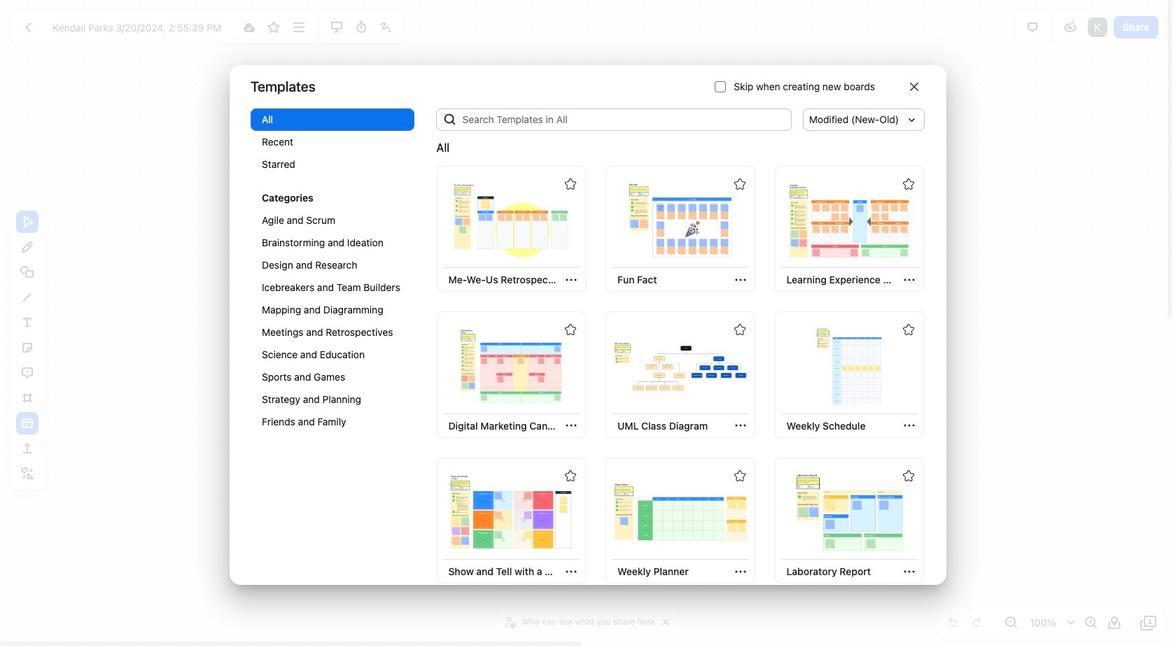 Task type: vqa. For each thing, say whether or not it's contained in the screenshot.
the weekly within the Weekly Schedule element
no



Task type: describe. For each thing, give the bounding box(es) containing it.
card for template digital marketing canvas element
[[437, 312, 586, 438]]

star this whiteboard image for thumbnail for uml class diagram at right bottom
[[734, 325, 746, 336]]

thumbnail for uml class diagram image
[[614, 327, 747, 406]]

card for template fun fact element
[[606, 166, 755, 292]]

star this whiteboard image for card for template fun fact element
[[734, 179, 746, 190]]

Search Templates in All text field
[[457, 108, 792, 131]]

card for template show and tell with a twist element
[[437, 458, 586, 584]]

categories element
[[251, 108, 414, 447]]

pages image
[[1141, 615, 1158, 632]]

star this whiteboard image for card for template me-we-us retrospective element
[[565, 179, 576, 190]]

more options image
[[290, 19, 307, 36]]

star this whiteboard image for card for template weekly planner element
[[734, 471, 746, 482]]

thumbnail for fun fact image
[[614, 182, 747, 260]]

Document name text field
[[42, 16, 236, 39]]

thumbnail for me-we-us retrospective image
[[445, 182, 578, 260]]

thumbnail for show and tell with a twist image
[[445, 473, 578, 552]]

laser image
[[378, 19, 394, 36]]



Task type: locate. For each thing, give the bounding box(es) containing it.
0 vertical spatial close image
[[910, 83, 919, 91]]

star this whiteboard image inside card for template digital marketing canvas element
[[565, 325, 576, 336]]

1 horizontal spatial star this whiteboard image
[[734, 325, 746, 336]]

close image
[[910, 83, 919, 91], [663, 619, 670, 626]]

star this whiteboard image for thumbnail for weekly schedule
[[903, 325, 915, 336]]

card for template laboratory report element
[[775, 458, 924, 584]]

1 horizontal spatial close image
[[910, 83, 919, 91]]

list item
[[1087, 16, 1109, 39]]

star this whiteboard image
[[266, 19, 283, 36], [565, 179, 576, 190], [734, 179, 746, 190], [903, 179, 915, 190], [565, 325, 576, 336], [734, 471, 746, 482], [903, 471, 915, 482]]

star this whiteboard image inside card for template weekly schedule element
[[903, 325, 915, 336]]

0 horizontal spatial close image
[[663, 619, 670, 626]]

star this whiteboard image inside card for template show and tell with a twist element
[[565, 471, 576, 482]]

star this whiteboard image for thumbnail for show and tell with a twist
[[565, 471, 576, 482]]

status
[[437, 139, 450, 156]]

star this whiteboard image inside card for template uml class diagram element
[[734, 325, 746, 336]]

dashboard image
[[20, 19, 37, 36]]

list
[[1087, 16, 1109, 39]]

star this whiteboard image
[[734, 325, 746, 336], [903, 325, 915, 336], [565, 471, 576, 482]]

2 horizontal spatial star this whiteboard image
[[903, 325, 915, 336]]

card for template weekly schedule element
[[775, 312, 924, 438]]

star this whiteboard image inside card for template learning experience canvas element
[[903, 179, 915, 190]]

comment panel image
[[1025, 19, 1041, 36]]

presentation image
[[328, 19, 345, 36]]

star this whiteboard image inside card for template me-we-us retrospective element
[[565, 179, 576, 190]]

thumbnail for weekly schedule image
[[783, 327, 916, 406]]

zoom out image
[[1003, 615, 1020, 632]]

thumbnail for laboratory report image
[[783, 473, 916, 552]]

zoom in image
[[1083, 615, 1100, 632]]

1 vertical spatial close image
[[663, 619, 670, 626]]

star this whiteboard image inside card for template laboratory report element
[[903, 471, 915, 482]]

star this whiteboard image for card for template learning experience canvas element
[[903, 179, 915, 190]]

0 horizontal spatial star this whiteboard image
[[565, 471, 576, 482]]

star this whiteboard image inside card for template weekly planner element
[[734, 471, 746, 482]]

timer image
[[353, 19, 370, 36]]

thumbnail for learning experience canvas image
[[783, 182, 916, 260]]

card for template learning experience canvas element
[[775, 166, 924, 292]]

card for template me-we-us retrospective element
[[437, 166, 586, 292]]

star this whiteboard image for card for template digital marketing canvas element
[[565, 325, 576, 336]]

thumbnail for digital marketing canvas image
[[445, 327, 578, 406]]

card for template uml class diagram element
[[606, 312, 755, 438]]

star this whiteboard image for card for template laboratory report element
[[903, 471, 915, 482]]

star this whiteboard image inside card for template fun fact element
[[734, 179, 746, 190]]

card for template weekly planner element
[[606, 458, 755, 584]]

thumbnail for weekly planner image
[[614, 473, 747, 552]]



